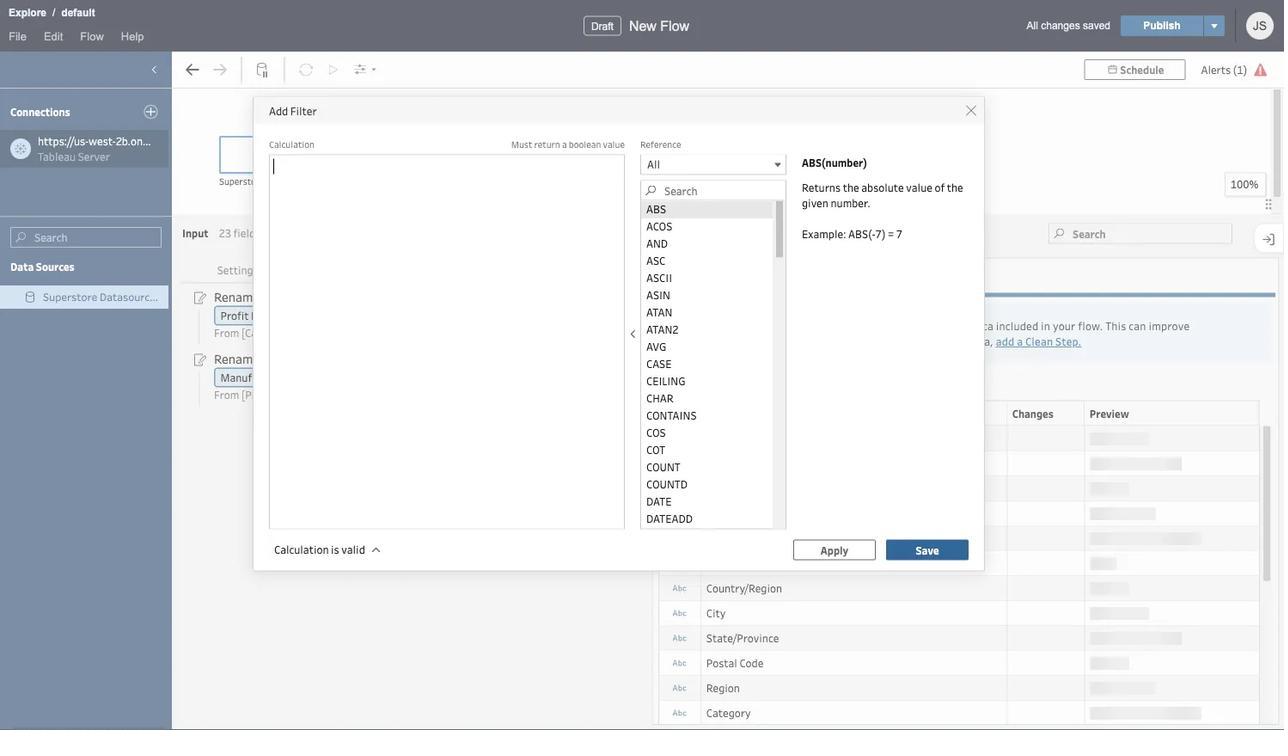 Task type: describe. For each thing, give the bounding box(es) containing it.
profit
[[221, 308, 249, 322]]

date
[[647, 494, 672, 508]]

(group)]
[[317, 388, 357, 402]]

value inside returns the absolute value of the given number. example: abs(-7) = 7
[[907, 181, 933, 195]]

and
[[837, 319, 855, 333]]

for
[[757, 334, 774, 349]]

0 vertical spatial datasource
[[267, 175, 313, 187]]

0 vertical spatial superstore datasource (samples)
[[219, 175, 356, 187]]

remove fields you don't need and add filters to limit the data included in your flow.
[[687, 319, 1106, 333]]

4 row from the top
[[658, 500, 1260, 527]]

help
[[121, 30, 144, 43]]

region
[[706, 680, 740, 694]]

grid containing customer name
[[658, 400, 1274, 730]]

must return a boolean value
[[512, 138, 625, 150]]

segment row
[[658, 550, 1260, 576]]

flow inside popup button
[[80, 30, 104, 43]]

explore
[[9, 7, 46, 18]]

state/province row
[[658, 625, 1260, 651]]

improve
[[1149, 319, 1190, 333]]

the up number.
[[843, 181, 860, 195]]

country/region row
[[658, 575, 1260, 601]]

or
[[890, 334, 901, 349]]

js button
[[1247, 12, 1274, 40]]

help button
[[112, 26, 153, 52]]

1 horizontal spatial flow
[[661, 18, 690, 34]]

asin
[[647, 287, 671, 301]]

clean
[[1026, 334, 1054, 349]]

draft
[[592, 20, 614, 32]]

row group containing customer name
[[658, 425, 1260, 730]]

limit
[[926, 319, 949, 333]]

abs(number)
[[802, 155, 868, 169]]

count
[[647, 459, 681, 473]]

2 row from the top
[[658, 450, 1260, 477]]

valid
[[342, 543, 365, 557]]

edit
[[44, 30, 63, 43]]

1 vertical spatial a
[[1017, 334, 1024, 349]]

add an output step to run the flow image
[[321, 57, 347, 83]]

contains
[[647, 408, 697, 422]]

calculation for calculation
[[269, 138, 315, 150]]

must
[[512, 138, 533, 150]]

type
[[664, 406, 687, 420]]

js
[[1254, 19, 1268, 32]]

0 vertical spatial superstore
[[219, 175, 265, 187]]

edit button
[[35, 26, 72, 52]]

All field
[[641, 154, 787, 176]]

cleaning
[[805, 334, 847, 349]]

to inside rename field manufacturer from [product name (group)] to [manufacturer]
[[359, 388, 370, 402]]

2 horizontal spatial superstore datasource (samples)
[[663, 269, 827, 282]]

acos
[[647, 218, 673, 233]]

code
[[740, 655, 764, 669]]

country/region
[[706, 580, 782, 595]]

tableau
[[38, 149, 76, 163]]

rename for rename field manufacturer from [product name (group)] to [manufacturer]
[[214, 350, 260, 367]]

filters
[[879, 319, 910, 333]]

all for all
[[648, 157, 660, 172]]

calculation is valid
[[274, 543, 365, 557]]

rename for rename field profit ratio from [calculation_1368249927221915648] to [profit ratio]
[[214, 288, 260, 305]]

ascii
[[647, 270, 673, 284]]

included:
[[689, 380, 733, 395]]

settings
[[217, 263, 259, 277]]

0 horizontal spatial 23
[[219, 226, 231, 240]]

rename field manufacturer from [product name (group)] to [manufacturer]
[[214, 350, 447, 402]]

step.
[[1056, 334, 1082, 349]]

boolean
[[569, 138, 601, 150]]

explore link
[[8, 4, 47, 21]]

dateadd
[[647, 511, 693, 525]]

city
[[706, 605, 726, 619]]

returns the absolute value of the given number. example: abs(-7) = 7
[[802, 181, 966, 241]]

add filter dialog
[[254, 98, 985, 571]]

field for rename field manufacturer from [product name (group)] to [manufacturer]
[[262, 350, 290, 367]]

data,
[[968, 334, 994, 349]]

of inside returns the absolute value of the given number. example: abs(-7) = 7
[[935, 181, 945, 195]]

data
[[10, 260, 34, 273]]

name inside row
[[756, 530, 784, 545]]

filter
[[291, 103, 317, 118]]

postal code
[[706, 655, 764, 669]]

[manufacturer]
[[372, 388, 447, 402]]

2 vertical spatial datasource
[[100, 290, 156, 304]]

to inside "rename field profit ratio from [calculation_1368249927221915648] to [profit ratio]"
[[430, 326, 440, 340]]

category
[[706, 705, 751, 719]]

manufacturer
[[221, 370, 288, 384]]

fields for 23
[[233, 226, 261, 240]]

in
[[1041, 319, 1051, 333]]

return
[[534, 138, 561, 150]]

abs(-
[[849, 227, 876, 241]]

add a clean step.
[[996, 334, 1082, 349]]

cot
[[647, 442, 666, 456]]

region row
[[658, 675, 1260, 701]]

datediff
[[647, 528, 694, 542]]

explore / default
[[9, 7, 95, 18]]

1 row from the top
[[658, 425, 1260, 452]]

2 horizontal spatial search text field
[[1049, 223, 1233, 244]]

fields
[[658, 380, 687, 395]]

included
[[996, 319, 1039, 333]]

0 horizontal spatial superstore
[[43, 290, 97, 304]]

example:
[[802, 227, 847, 241]]

customer
[[706, 530, 754, 545]]

ratio
[[251, 308, 277, 322]]

to up view
[[913, 319, 923, 333]]

city row
[[658, 600, 1260, 626]]

publish button
[[1121, 15, 1204, 36]]

0 horizontal spatial superstore datasource (samples)
[[43, 290, 207, 304]]

from inside "rename field profit ratio from [calculation_1368249927221915648] to [profit ratio]"
[[214, 326, 239, 340]]

2 horizontal spatial datasource
[[720, 269, 776, 282]]

calculation for calculation is valid
[[274, 543, 329, 557]]

[product
[[242, 388, 284, 402]]

atan2
[[647, 322, 679, 336]]

/
[[52, 7, 55, 18]]

countd
[[647, 476, 688, 491]]

fields for remove
[[730, 319, 758, 333]]



Task type: vqa. For each thing, say whether or not it's contained in the screenshot.
JS "popup button"
yes



Task type: locate. For each thing, give the bounding box(es) containing it.
segment
[[706, 555, 750, 570]]

1 horizontal spatial search text field
[[641, 180, 787, 201]]

char
[[647, 390, 674, 405]]

of right included:
[[750, 380, 760, 395]]

a down "included"
[[1017, 334, 1024, 349]]

superstore datasource (samples) up 23 fields
[[219, 175, 356, 187]]

0 vertical spatial add
[[858, 319, 876, 333]]

changes
[[1042, 20, 1081, 31]]

rename up profit
[[214, 288, 260, 305]]

returns
[[802, 181, 841, 195]]

1 vertical spatial from
[[214, 388, 239, 402]]

reference
[[641, 138, 682, 150]]

1 horizontal spatial datasource
[[267, 175, 313, 187]]

0 horizontal spatial flow
[[80, 30, 104, 43]]

add down "included"
[[996, 334, 1015, 349]]

superstore up 23 fields
[[219, 175, 265, 187]]

to inside this can improve performance. for more cleaning options or to view your data,
[[903, 334, 914, 349]]

0 horizontal spatial name
[[286, 388, 314, 402]]

0 horizontal spatial fields
[[233, 226, 261, 240]]

a right return
[[562, 138, 567, 150]]

to left [profit
[[430, 326, 440, 340]]

0 vertical spatial rename
[[214, 288, 260, 305]]

1 horizontal spatial fields
[[730, 319, 758, 333]]

1 field from the top
[[262, 288, 290, 305]]

view
[[917, 334, 940, 349]]

all
[[1027, 20, 1039, 31], [648, 157, 660, 172]]

all for all changes saved
[[1027, 20, 1039, 31]]

0 horizontal spatial of
[[750, 380, 760, 395]]

[calculation_1368249927221915648]
[[242, 326, 427, 340]]

add connection image
[[144, 104, 158, 119]]

[profit
[[442, 326, 474, 340]]

flow right new
[[661, 18, 690, 34]]

2 rename from the top
[[214, 350, 260, 367]]

value right boolean
[[603, 138, 625, 150]]

from inside rename field manufacturer from [product name (group)] to [manufacturer]
[[214, 388, 239, 402]]

0 vertical spatial fields
[[233, 226, 261, 240]]

field up manufacturer at the left bottom of the page
[[262, 350, 290, 367]]

1 vertical spatial name
[[756, 530, 784, 545]]

flow
[[661, 18, 690, 34], [80, 30, 104, 43]]

preview
[[1090, 406, 1130, 420]]

1 horizontal spatial superstore
[[219, 175, 265, 187]]

23
[[219, 226, 231, 240], [736, 380, 748, 395], [763, 380, 775, 395]]

default
[[61, 7, 95, 18]]

calculation
[[269, 138, 315, 150], [274, 543, 329, 557]]

number.
[[831, 196, 871, 210]]

name right 'customer'
[[756, 530, 784, 545]]

calculation left is
[[274, 543, 329, 557]]

rename field profit ratio from [calculation_1368249927221915648] to [profit ratio]
[[214, 288, 507, 340]]

ceiling
[[647, 373, 686, 387]]

alerts
[[1202, 62, 1232, 77]]

superstore
[[219, 175, 265, 187], [663, 269, 718, 282], [43, 290, 97, 304]]

of right absolute
[[935, 181, 945, 195]]

from down manufacturer at the left bottom of the page
[[214, 388, 239, 402]]

field inside rename field manufacturer from [product name (group)] to [manufacturer]
[[262, 350, 290, 367]]

1 vertical spatial superstore
[[663, 269, 718, 282]]

all inside field
[[648, 157, 660, 172]]

23 right the input
[[219, 226, 231, 240]]

redo image
[[207, 57, 233, 83]]

file button
[[0, 26, 35, 52]]

performance.
[[687, 334, 755, 349]]

fields up settings on the left top
[[233, 226, 261, 240]]

state/province
[[706, 630, 779, 644]]

can
[[1129, 319, 1147, 333]]

absolute
[[862, 181, 904, 195]]

field up ratio
[[262, 288, 290, 305]]

input
[[182, 226, 209, 239]]

2 from from the top
[[214, 388, 239, 402]]

alerts (1)
[[1202, 62, 1248, 77]]

0 vertical spatial all
[[1027, 20, 1039, 31]]

7
[[897, 227, 903, 241]]

category row
[[658, 699, 1260, 726]]

1 horizontal spatial superstore datasource (samples)
[[219, 175, 356, 187]]

options
[[850, 334, 888, 349]]

row group
[[658, 425, 1260, 730]]

abs
[[647, 201, 667, 215]]

(samples) down the input
[[158, 290, 207, 304]]

(samples) down filter
[[315, 175, 356, 187]]

customer name row
[[658, 525, 1260, 552]]

0 vertical spatial from
[[214, 326, 239, 340]]

your inside this can improve performance. for more cleaning options or to view your data,
[[943, 334, 965, 349]]

connections
[[10, 105, 70, 119]]

1 horizontal spatial your
[[1053, 319, 1076, 333]]

1 vertical spatial rename
[[214, 350, 260, 367]]

your
[[1053, 319, 1076, 333], [943, 334, 965, 349]]

this can improve performance. for more cleaning options or to view your data,
[[687, 319, 1190, 349]]

is
[[331, 543, 339, 557]]

0 vertical spatial value
[[603, 138, 625, 150]]

0 vertical spatial (samples)
[[315, 175, 356, 187]]

0 vertical spatial calculation
[[269, 138, 315, 150]]

flow.
[[1079, 319, 1104, 333]]

23 right included:
[[736, 380, 748, 395]]

no refreshes available image
[[293, 57, 319, 83]]

superstore datasource (samples) up you
[[663, 269, 827, 282]]

search text field inside add filter dialog
[[641, 180, 787, 201]]

to right (group)]
[[359, 388, 370, 402]]

name inside rename field manufacturer from [product name (group)] to [manufacturer]
[[286, 388, 314, 402]]

2 field from the top
[[262, 350, 290, 367]]

2 vertical spatial (samples)
[[158, 290, 207, 304]]

avg
[[647, 339, 667, 353]]

2 horizontal spatial 23
[[763, 380, 775, 395]]

value
[[603, 138, 625, 150], [907, 181, 933, 195]]

0 vertical spatial a
[[562, 138, 567, 150]]

value right absolute
[[907, 181, 933, 195]]

0 vertical spatial field
[[262, 288, 290, 305]]

the right absolute
[[947, 181, 964, 195]]

1 horizontal spatial (samples)
[[315, 175, 356, 187]]

1 horizontal spatial 23
[[736, 380, 748, 395]]

name left (group)]
[[286, 388, 314, 402]]

file
[[9, 30, 27, 43]]

flow button
[[72, 26, 112, 52]]

0 vertical spatial name
[[286, 388, 314, 402]]

1 horizontal spatial all
[[1027, 20, 1039, 31]]

1 vertical spatial value
[[907, 181, 933, 195]]

1 rename from the top
[[214, 288, 260, 305]]

info image
[[668, 319, 681, 331]]

Search text field
[[641, 180, 787, 201], [1049, 223, 1233, 244], [10, 227, 162, 248]]

superstore datasource (samples)
[[219, 175, 356, 187], [663, 269, 827, 282], [43, 290, 207, 304]]

from down profit
[[214, 326, 239, 340]]

tableau server
[[38, 149, 110, 163]]

schedule button
[[1085, 59, 1186, 80]]

rename up manufacturer at the left bottom of the page
[[214, 350, 260, 367]]

0 horizontal spatial all
[[648, 157, 660, 172]]

add filter
[[269, 103, 317, 118]]

rename inside rename field manufacturer from [product name (group)] to [manufacturer]
[[214, 350, 260, 367]]

1 horizontal spatial name
[[756, 530, 784, 545]]

server
[[78, 149, 110, 163]]

rename
[[214, 288, 260, 305], [214, 350, 260, 367]]

your up step.
[[1053, 319, 1076, 333]]

1 vertical spatial your
[[943, 334, 965, 349]]

0 horizontal spatial your
[[943, 334, 965, 349]]

add up options
[[858, 319, 876, 333]]

asc
[[647, 253, 666, 267]]

you
[[760, 319, 778, 333]]

superstore down sources
[[43, 290, 97, 304]]

sources
[[36, 260, 75, 273]]

more
[[777, 334, 802, 349]]

the left data
[[952, 319, 969, 333]]

1 horizontal spatial value
[[907, 181, 933, 195]]

grid
[[658, 400, 1274, 730]]

add
[[269, 103, 288, 118]]

2 horizontal spatial superstore
[[663, 269, 718, 282]]

23 fields
[[219, 226, 261, 240]]

0 horizontal spatial a
[[562, 138, 567, 150]]

1 horizontal spatial a
[[1017, 334, 1024, 349]]

name
[[286, 388, 314, 402], [756, 530, 784, 545]]

to
[[913, 319, 923, 333], [430, 326, 440, 340], [903, 334, 914, 349], [359, 388, 370, 402]]

cos
[[647, 425, 666, 439]]

0 horizontal spatial (samples)
[[158, 290, 207, 304]]

a inside dialog
[[562, 138, 567, 150]]

1 horizontal spatial of
[[935, 181, 945, 195]]

superstore up asin
[[663, 269, 718, 282]]

1 vertical spatial of
[[750, 380, 760, 395]]

1 vertical spatial fields
[[730, 319, 758, 333]]

field for rename field profit ratio from [calculation_1368249927221915648] to [profit ratio]
[[262, 288, 290, 305]]

field inside "rename field profit ratio from [calculation_1368249927221915648] to [profit ratio]"
[[262, 288, 290, 305]]

given
[[802, 196, 829, 210]]

fields left you
[[730, 319, 758, 333]]

fields included: 23 of 23
[[658, 380, 775, 395]]

data
[[971, 319, 994, 333]]

to right or on the right of the page
[[903, 334, 914, 349]]

0 horizontal spatial datasource
[[100, 290, 156, 304]]

2 vertical spatial superstore
[[43, 290, 97, 304]]

all changes saved
[[1027, 20, 1111, 31]]

of
[[935, 181, 945, 195], [750, 380, 760, 395]]

1 vertical spatial superstore datasource (samples)
[[663, 269, 827, 282]]

new flow
[[629, 18, 690, 34]]

your down limit at the right
[[943, 334, 965, 349]]

0 vertical spatial your
[[1053, 319, 1076, 333]]

2 horizontal spatial (samples)
[[778, 269, 827, 282]]

0 horizontal spatial add
[[858, 319, 876, 333]]

need
[[810, 319, 834, 333]]

(samples) down example:
[[778, 269, 827, 282]]

0 horizontal spatial value
[[603, 138, 625, 150]]

1 vertical spatial calculation
[[274, 543, 329, 557]]

1 from from the top
[[214, 326, 239, 340]]

3 row from the top
[[658, 475, 1260, 502]]

row
[[658, 425, 1260, 452], [658, 450, 1260, 477], [658, 475, 1260, 502], [658, 500, 1260, 527]]

1 vertical spatial datasource
[[720, 269, 776, 282]]

atan
[[647, 304, 673, 319]]

1 vertical spatial add
[[996, 334, 1015, 349]]

default link
[[60, 4, 96, 21]]

abs acos and asc ascii asin atan atan2 avg case ceiling char contains cos cot count countd date dateadd datediff
[[647, 201, 697, 542]]

flow down default 'link'
[[80, 30, 104, 43]]

rename inside "rename field profit ratio from [calculation_1368249927221915648] to [profit ratio]"
[[214, 288, 260, 305]]

0 vertical spatial of
[[935, 181, 945, 195]]

2 vertical spatial superstore datasource (samples)
[[43, 290, 207, 304]]

1 vertical spatial all
[[648, 157, 660, 172]]

all down reference
[[648, 157, 660, 172]]

superstore datasource (samples) down sources
[[43, 290, 207, 304]]

add
[[858, 319, 876, 333], [996, 334, 1015, 349]]

0 horizontal spatial search text field
[[10, 227, 162, 248]]

1 vertical spatial (samples)
[[778, 269, 827, 282]]

remove
[[687, 319, 727, 333]]

postal code row
[[658, 650, 1260, 676]]

all left changes
[[1027, 20, 1039, 31]]

1 vertical spatial field
[[262, 350, 290, 367]]

datasource
[[267, 175, 313, 187], [720, 269, 776, 282], [100, 290, 156, 304]]

23 down for
[[763, 380, 775, 395]]

calculation down 'add filter'
[[269, 138, 315, 150]]

1 horizontal spatial add
[[996, 334, 1015, 349]]



